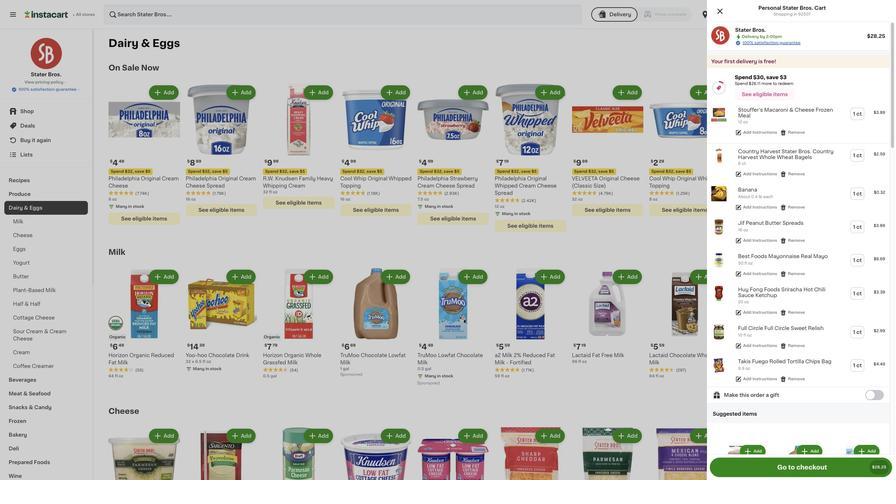 Task type: locate. For each thing, give the bounding box(es) containing it.
6 add instructions button from the top
[[736, 310, 778, 316]]

organic up (54)
[[284, 353, 304, 358]]

1 horizontal spatial frozen
[[816, 107, 833, 113]]

&
[[141, 38, 150, 48], [790, 107, 794, 113], [852, 176, 856, 181], [24, 206, 28, 211], [25, 302, 29, 307], [44, 329, 48, 334], [23, 392, 28, 397], [29, 405, 33, 410]]

whipped for 2
[[698, 176, 721, 181]]

7 1 ct from the top
[[854, 330, 862, 335]]

remove for lb
[[789, 206, 805, 210]]

sponsored badge image for 6
[[340, 373, 362, 377]]

$0.32
[[874, 191, 886, 195]]

chocolate inside trumoo lowfat chocolate milk
[[843, 353, 870, 358]]

1 horizontal spatial 0.5
[[418, 367, 424, 371]]

whip down 29
[[663, 176, 676, 181]]

velveeta up banana
[[727, 176, 753, 181]]

creamer
[[32, 364, 54, 369]]

0 vertical spatial foods
[[752, 254, 768, 259]]

0 horizontal spatial 16 oz
[[186, 197, 196, 201]]

0 horizontal spatial guarantee
[[56, 88, 77, 92]]

free inside lactaid fat free milk 96 fl oz
[[602, 353, 613, 358]]

2 2% from the left
[[744, 353, 752, 358]]

country up 7 19
[[739, 149, 760, 154]]

chocolate inside yoo-hoo chocolate drink 32 x 6.5 fl oz
[[209, 353, 235, 358]]

1 horizontal spatial circle
[[775, 326, 790, 331]]

1 for huy fong foods sriracha hot chili sauce ketchup
[[854, 291, 856, 297]]

16 inside jif peanut butter spreads 16 oz
[[739, 228, 743, 232]]

8 spend $32, save $5 from the left
[[420, 170, 460, 174]]

4 philadelphia from the left
[[418, 176, 449, 181]]

instructions for peanut
[[753, 239, 778, 243]]

banana image
[[712, 186, 727, 202]]

product group containing stouffer's macaroni & cheese frozen meal
[[707, 102, 890, 140]]

1 horizontal spatial horizon
[[263, 353, 283, 358]]

add instructions button down 20
[[736, 310, 778, 316]]

spend $32, save $5 up the velveeta original cheese
[[729, 170, 769, 174]]

lactaid inside lactaid fat free milk 96 fl oz
[[572, 353, 591, 358]]

100% satisfaction guarantee inside "100% satisfaction guarantee" button
[[18, 88, 77, 92]]

cottage cheese
[[13, 316, 55, 321]]

8 add instructions from the top
[[744, 377, 778, 381]]

1 horizontal spatial country
[[813, 149, 834, 154]]

cheese inside cheese link
[[13, 233, 33, 238]]

product group
[[109, 84, 180, 225], [186, 84, 257, 216], [263, 84, 335, 209], [340, 84, 412, 216], [418, 84, 489, 225], [495, 84, 567, 232], [572, 84, 644, 216], [650, 84, 721, 216], [727, 84, 798, 209], [804, 84, 876, 225], [109, 268, 180, 380], [186, 268, 257, 374], [263, 268, 335, 380], [340, 268, 412, 379], [418, 268, 489, 388], [495, 268, 567, 380], [572, 268, 644, 365], [650, 268, 721, 380], [727, 268, 798, 386], [804, 268, 876, 379], [109, 428, 180, 481], [186, 428, 257, 481], [263, 428, 335, 481], [340, 428, 412, 481], [418, 428, 489, 481], [495, 428, 567, 481], [572, 428, 644, 481], [650, 428, 721, 481], [804, 428, 876, 481], [716, 444, 767, 481], [773, 444, 824, 481], [830, 444, 882, 481]]

0 vertical spatial dairy & eggs
[[109, 38, 180, 48]]

59 up -
[[505, 344, 510, 348]]

1 vertical spatial butter
[[13, 274, 29, 279]]

best foods mayonnaise real mayo 30 fl oz
[[739, 254, 828, 266]]

1 vertical spatial view more link
[[843, 249, 876, 256]]

1 5 from the left
[[499, 343, 504, 351]]

1 vertical spatial item carousel region
[[109, 265, 886, 396]]

$32, for (1.79k)
[[202, 170, 211, 174]]

3 trumoo from the left
[[804, 353, 823, 358]]

0 horizontal spatial satisfaction
[[30, 88, 55, 92]]

0 vertical spatial guarantee
[[780, 41, 801, 45]]

jif peanut butter spreads image
[[712, 220, 727, 235]]

49 up horizon organic reduced fat milk
[[119, 344, 124, 348]]

save up philadelphia original whipped cream cheese spread
[[521, 170, 531, 174]]

remove button down country harvest stater bros. country harvest whole wheat bagels 6 ct in the top of the page
[[781, 171, 805, 178]]

4 1 ct from the top
[[854, 225, 862, 230]]

many in stock down the (7.74k)
[[116, 205, 144, 209]]

eligible inside promotion-wrapper element
[[753, 92, 773, 97]]

$5 up chive
[[841, 170, 846, 174]]

4 remove from the top
[[789, 239, 805, 243]]

lb
[[759, 195, 763, 199]]

see inside promotion-wrapper element
[[742, 92, 752, 97]]

cheese link
[[4, 229, 88, 242], [109, 407, 139, 416]]

19 up philadelphia original whipped cream cheese spread
[[504, 159, 509, 163]]

64 fl oz
[[109, 375, 123, 379], [650, 375, 665, 379]]

milk inside lactaid chocolate whole milk
[[650, 360, 660, 366]]

1 vertical spatial 100%
[[18, 88, 29, 92]]

frozen
[[816, 107, 833, 113], [9, 419, 26, 424]]

2 circle from the left
[[775, 326, 790, 331]]

eligible for (4.85k)
[[751, 200, 770, 205]]

seafood
[[29, 392, 51, 397]]

2 cool from the left
[[650, 176, 662, 181]]

more
[[857, 65, 871, 71], [857, 250, 871, 255]]

2 instructions from the top
[[753, 172, 778, 176]]

$5 up velveeta original cheese (classic size)
[[609, 170, 614, 174]]

32 oz
[[572, 197, 583, 201]]

promotion-wrapper element
[[707, 68, 890, 144]]

cheese inside cottage cheese link
[[35, 316, 55, 321]]

original for 4
[[141, 176, 161, 181]]

0 horizontal spatial 64 fl oz
[[109, 375, 123, 379]]

1 ct button for stouffer's macaroni & cheese frozen meal
[[851, 108, 865, 120]]

philadelphia inside philadelphia strawberry cream cheese spread
[[418, 176, 449, 181]]

4 99 from the left
[[428, 159, 434, 163]]

8 1 ct from the top
[[854, 363, 862, 368]]

see for (1.25k)
[[662, 208, 672, 213]]

stater inside country harvest stater bros. country harvest whole wheat bagels 6 ct
[[782, 149, 798, 154]]

0 horizontal spatial $ 9 99
[[265, 159, 279, 167]]

stock for philadelphia original whipped cream cheese spread
[[519, 212, 531, 216]]

ketchup
[[756, 293, 778, 298]]

many in stock for philadelphia strawberry cream cheese spread
[[425, 205, 454, 209]]

(2.93k)
[[445, 192, 459, 196]]

sponsored badge image down chips
[[804, 373, 826, 377]]

1 philadelphia from the left
[[109, 176, 140, 181]]

recipes
[[9, 178, 30, 183]]

2 vertical spatial item carousel region
[[109, 425, 886, 481]]

add instructions button up order
[[736, 376, 778, 383]]

horizon up grassfed
[[263, 353, 283, 358]]

7 for horizon organic whole grassfed milk
[[267, 343, 272, 351]]

instructions for fuego
[[753, 377, 778, 381]]

more for 7
[[857, 65, 871, 71]]

1 horizontal spatial half
[[30, 302, 40, 307]]

candy
[[34, 405, 52, 410]]

1 horizontal spatial cheese link
[[109, 407, 139, 416]]

1 horizontal spatial satisfaction
[[755, 41, 779, 45]]

country harvest stater bros. country harvest whole wheat bagels image
[[712, 148, 727, 163]]

3 add instructions from the top
[[744, 206, 778, 210]]

whip right heavy
[[354, 176, 367, 181]]

spreads
[[783, 221, 804, 226]]

7
[[499, 159, 504, 167], [731, 159, 736, 167], [576, 343, 581, 351], [267, 343, 272, 351]]

5 for a2 milk 2% reduced fat milk - fortified
[[499, 343, 504, 351]]

0 vertical spatial butter
[[766, 221, 782, 226]]

cool
[[340, 176, 352, 181], [650, 176, 662, 181]]

remove up the spreads
[[789, 206, 805, 210]]

takis
[[739, 359, 751, 364]]

9 spend $32, save $5 from the left
[[652, 170, 692, 174]]

cool down 2
[[650, 176, 662, 181]]

2 original from the left
[[218, 176, 238, 181]]

gal for chocolate
[[343, 367, 349, 371]]

sour
[[13, 329, 25, 334]]

snacks & candy link
[[4, 401, 88, 415]]

4 1 ct button from the top
[[851, 222, 865, 233]]

add instructions for fong
[[744, 311, 778, 315]]

see eligible items
[[742, 92, 788, 97], [740, 200, 786, 205], [276, 200, 322, 205], [199, 208, 245, 213], [353, 208, 399, 213], [585, 208, 631, 213], [662, 208, 708, 213], [121, 216, 167, 221], [430, 216, 477, 221], [817, 216, 863, 221], [508, 223, 554, 229]]

save up velveeta original cheese (classic size)
[[599, 170, 608, 174]]

5 add instructions button from the top
[[736, 271, 778, 278]]

huy fong foods sriracha hot chili sauce ketchup button
[[739, 287, 834, 299]]

1 horizontal spatial whole
[[697, 353, 713, 358]]

0 horizontal spatial delivery by 2:00pm
[[742, 35, 782, 39]]

save for (1.19k)
[[367, 170, 376, 174]]

save up more
[[767, 75, 779, 80]]

0 horizontal spatial 0.5
[[263, 375, 270, 379]]

0 horizontal spatial 64
[[109, 375, 114, 379]]

1 original from the left
[[141, 176, 161, 181]]

fat inside horizon organic reduced fat milk
[[109, 360, 117, 366]]

add instructions button for harvest
[[736, 171, 778, 178]]

bros.
[[800, 5, 814, 10], [753, 28, 766, 33], [48, 72, 61, 77], [799, 149, 812, 154]]

foods inside best foods mayonnaise real mayo 30 fl oz
[[752, 254, 768, 259]]

0 horizontal spatial whole
[[306, 353, 322, 358]]

add instructions for about
[[744, 206, 778, 210]]

1 ct button for banana
[[851, 188, 865, 200]]

2 more from the top
[[857, 250, 871, 255]]

0 vertical spatial dairy
[[109, 38, 139, 48]]

lists link
[[4, 148, 88, 162]]

4 add instructions button from the top
[[736, 238, 778, 244]]

1 vertical spatial 0.5
[[263, 375, 270, 379]]

100%
[[743, 41, 754, 45], [18, 88, 29, 92]]

product group containing banana
[[707, 182, 890, 215]]

4 remove button from the top
[[781, 238, 805, 244]]

2 horizontal spatial trumoo
[[804, 353, 823, 358]]

1 horizontal spatial 5
[[654, 343, 659, 351]]

sauce
[[739, 293, 755, 298]]

whole for 5
[[697, 353, 713, 358]]

trumoo inside trumoo lowfat chocolate milk 0.5 gal
[[418, 353, 437, 358]]

79
[[273, 344, 278, 348]]

2 $ 4 99 from the left
[[419, 159, 434, 167]]

bros. up 92507
[[800, 5, 814, 10]]

spread inside philadelphia original cream cheese spread
[[207, 183, 225, 188]]

to right more
[[773, 82, 778, 86]]

trumoo inside trumoo lowfat chocolate milk
[[804, 353, 823, 358]]

1 horizontal spatial harvest
[[761, 149, 781, 154]]

5 $32, from the left
[[589, 170, 598, 174]]

item carousel region
[[109, 81, 886, 237], [109, 265, 886, 396], [109, 425, 886, 481]]

2 philadelphia from the left
[[186, 176, 217, 181]]

spend $32, save $5 for (4.79k)
[[575, 170, 614, 174]]

1 horizon from the left
[[109, 353, 128, 358]]

remove inside promotion-wrapper element
[[789, 131, 805, 135]]

eligible for (1.19k)
[[364, 208, 383, 213]]

0 vertical spatial free
[[602, 353, 613, 358]]

$32, for (2.93k)
[[434, 170, 443, 174]]

country harvest stater bros. country harvest whole wheat bagels 6 ct
[[739, 149, 834, 166]]

cream inside the $ 4 spend $32, save $5 philadelphia chive & onion cream cheese spread
[[804, 183, 821, 188]]

philadelphia for philadelphia original whipped cream cheese spread
[[495, 176, 526, 181]]

2 horizontal spatial 5
[[731, 343, 736, 351]]

stouffer's
[[739, 107, 763, 113]]

19 right country harvest stater bros. country harvest whole wheat bagels icon
[[736, 159, 741, 163]]

see eligible items button for (4.85k)
[[727, 197, 798, 209]]

ct for takis fuego rolled tortilla chips bag
[[857, 363, 862, 368]]

8 $32, from the left
[[434, 170, 443, 174]]

3 remove from the top
[[789, 206, 805, 210]]

3 remove button from the top
[[781, 205, 805, 211]]

save inside the $ 4 spend $32, save $5 philadelphia chive & onion cream cheese spread
[[831, 170, 840, 174]]

4 chocolate from the left
[[457, 353, 483, 358]]

to inside spend $30, save $3 spend $26.11 more to redeem
[[773, 82, 778, 86]]

1 horizontal spatial 64 fl oz
[[650, 375, 665, 379]]

$ 4 99 for cool
[[342, 159, 356, 167]]

3 $5 from the left
[[377, 170, 382, 174]]

add instructions down ketchup
[[744, 311, 778, 315]]

oz inside the full circle full circle sweet relish 10 fl oz
[[748, 333, 752, 337]]

4 instructions from the top
[[753, 239, 778, 243]]

whipped inside philadelphia original whipped cream cheese spread
[[495, 183, 518, 188]]

2 horizontal spatial lowfat
[[825, 353, 842, 358]]

original inside philadelphia original cream cheese
[[141, 176, 161, 181]]

1 horizontal spatial $ 4 99
[[419, 159, 434, 167]]

1 horizontal spatial 19
[[582, 344, 586, 348]]

5 spend $32, save $5 from the left
[[575, 170, 614, 174]]

3 lowfat from the left
[[825, 353, 842, 358]]

1 vertical spatial by
[[760, 35, 766, 39]]

5 up the fairlife
[[731, 343, 736, 351]]

spend $32, save $5 up 'size)'
[[575, 170, 614, 174]]

5 up a2
[[499, 343, 504, 351]]

cheese inside velveeta original cheese (classic size)
[[620, 176, 640, 181]]

remove down the spreads
[[789, 239, 805, 243]]

4 spend $32, save $5 from the left
[[497, 170, 537, 174]]

0 horizontal spatial butter
[[13, 274, 29, 279]]

2 $ 5 59 from the left
[[651, 343, 665, 351]]

1 vertical spatial 2:00pm
[[766, 35, 782, 39]]

reduced inside the a2 milk 2% reduced fat milk - fortified
[[523, 353, 546, 358]]

1 64 fl oz from the left
[[109, 375, 123, 379]]

see eligible items button for (2.93k)
[[418, 213, 489, 225]]

3 instructions from the top
[[753, 206, 778, 210]]

0 horizontal spatial trumoo
[[340, 353, 360, 358]]

1 horizontal spatial fat
[[547, 353, 555, 358]]

2% up 'fortified'
[[514, 353, 522, 358]]

5 1 ct from the top
[[854, 258, 862, 263]]

add instructions up 'fairlife 2% chocolate ultra filtered milk, lactose free'
[[744, 344, 778, 348]]

1 vertical spatial satisfaction
[[30, 88, 55, 92]]

lowfat inside "trumoo  chocolate lowfat milk 1 gal"
[[389, 353, 406, 358]]

product group containing huy fong foods sriracha hot chili sauce ketchup
[[707, 282, 890, 320]]

remove button for cheese
[[781, 130, 805, 136]]

eggs up now
[[153, 38, 180, 48]]

see eligible items button for (1.19k)
[[340, 204, 412, 216]]

original for 7
[[527, 176, 547, 181]]

filtered
[[727, 360, 746, 366]]

1 ct inside promotion-wrapper element
[[854, 111, 862, 117]]

$32, for (4.79k)
[[589, 170, 598, 174]]

2 vertical spatial eggs
[[13, 247, 26, 252]]

1 1 ct from the top
[[854, 111, 862, 117]]

64
[[109, 375, 114, 379], [650, 375, 655, 379]]

1 ct for takis fuego rolled tortilla chips bag
[[854, 363, 862, 368]]

your first delivery is free!
[[712, 59, 777, 64]]

7 product group from the top
[[707, 320, 890, 354]]

0 horizontal spatial 5
[[499, 343, 504, 351]]

a2 milk 2% reduced fat milk - fortified
[[495, 353, 555, 366]]

spend $32, save $5 for (1.25k)
[[652, 170, 692, 174]]

save up (1.19k)
[[367, 170, 376, 174]]

2 horizon from the left
[[263, 353, 283, 358]]

2 full from the left
[[765, 326, 774, 331]]

prepared
[[9, 460, 33, 465]]

2 remove button from the top
[[781, 171, 805, 178]]

1 vertical spatial $ 4 49
[[419, 343, 434, 351]]

ct for stouffer's macaroni & cheese frozen meal
[[857, 111, 862, 117]]

instructions up fong
[[753, 272, 778, 276]]

32 left x
[[186, 360, 191, 364]]

0 vertical spatial view more link
[[843, 64, 876, 72]]

add instructions button up fong
[[736, 271, 778, 278]]

spend $32, save $5 up knudsen
[[265, 170, 305, 174]]

in down philadelphia original cream cheese
[[128, 205, 132, 209]]

1 full from the left
[[739, 326, 747, 331]]

peanut
[[746, 221, 764, 226]]

stouffer's macaroni & cheese frozen meal button
[[739, 107, 834, 119]]

1 velveeta from the left
[[572, 176, 598, 181]]

$ 7 19 up philadelphia original whipped cream cheese spread
[[496, 159, 509, 167]]

cheese inside philadelphia original cream cheese spread
[[186, 183, 205, 188]]

save inside spend $30, save $3 spend $26.11 more to redeem
[[767, 75, 779, 80]]

0 horizontal spatial delivery
[[610, 12, 632, 17]]

oz inside 'takis fuego rolled tortilla chips bag 9.9 oz'
[[746, 367, 751, 371]]

add instructions up fong
[[744, 272, 778, 276]]

view more
[[843, 65, 871, 71], [843, 250, 871, 255]]

dairy
[[109, 38, 139, 48], [9, 206, 23, 211]]

2 $5 from the left
[[223, 170, 228, 174]]

bros. up the "bagels"
[[799, 149, 812, 154]]

spend $32, save $5 down 89
[[188, 170, 228, 174]]

stater bros. link
[[30, 38, 62, 78]]

0 horizontal spatial velveeta
[[572, 176, 598, 181]]

$ 2 29
[[651, 159, 665, 167]]

remove button for circle
[[781, 343, 805, 349]]

1 vertical spatial harvest
[[739, 155, 759, 160]]

spread up 12 oz
[[495, 191, 513, 196]]

19 for lactaid fat free milk
[[582, 344, 586, 348]]

& inside sour cream & cream cheese
[[44, 329, 48, 334]]

0 horizontal spatial 19
[[504, 159, 509, 163]]

whipped for 4
[[389, 176, 412, 181]]

delivery inside button
[[610, 12, 632, 17]]

save up chive
[[831, 170, 840, 174]]

0 vertical spatial to
[[773, 82, 778, 86]]

instacart logo image
[[25, 10, 68, 19]]

stater up wheat
[[782, 149, 798, 154]]

remove up the ultra
[[789, 344, 805, 348]]

many in stock
[[116, 205, 144, 209], [425, 205, 454, 209], [502, 212, 531, 216], [193, 367, 222, 371], [425, 375, 454, 379]]

5 1 ct button from the top
[[851, 255, 865, 266]]

all
[[76, 13, 81, 17]]

4 inside the $ 4 spend $32, save $5 philadelphia chive & onion cream cheese spread
[[808, 159, 814, 167]]

velveeta up (classic
[[572, 176, 598, 181]]

$ 9 99 for velveeta original cheese (classic size)
[[574, 159, 588, 167]]

whipped
[[389, 176, 412, 181], [698, 176, 721, 181], [495, 183, 518, 188]]

16 for 19
[[727, 190, 731, 194]]

8 add instructions button from the top
[[736, 376, 778, 383]]

9 up (classic
[[576, 159, 582, 167]]

4 product group from the top
[[707, 215, 890, 249]]

spend $32, save $5 up philadelphia original cream cheese
[[111, 170, 151, 174]]

7 19
[[731, 159, 741, 167]]

trumoo inside "trumoo  chocolate lowfat milk 1 gal"
[[340, 353, 360, 358]]

instructions up a
[[753, 377, 778, 381]]

64 down lactaid chocolate whole milk
[[650, 375, 655, 379]]

1 horizontal spatial $ 4 49
[[419, 343, 434, 351]]

bros. down ave at right top
[[753, 28, 766, 33]]

1 inside promotion-wrapper element
[[854, 111, 856, 117]]

stock down the (2.93k)
[[442, 205, 454, 209]]

2 horizontal spatial whole
[[760, 155, 776, 160]]

cream inside philadelphia original cream cheese spread
[[239, 176, 256, 181]]

many down 7.5 oz
[[425, 205, 436, 209]]

0 horizontal spatial reduced
[[151, 353, 174, 358]]

stater bros. up view pricing policy link
[[31, 72, 61, 77]]

1 add instructions button from the top
[[736, 130, 778, 136]]

original up 'size)'
[[599, 176, 619, 181]]

see eligible items button for (4.79k)
[[572, 204, 644, 216]]

save up philadelphia strawberry cream cheese spread
[[444, 170, 454, 174]]

59 down 10
[[737, 344, 742, 348]]

whole inside lactaid chocolate whole milk
[[697, 353, 713, 358]]

philadelphia down the $ 8 89
[[186, 176, 217, 181]]

instructions down each
[[753, 206, 778, 210]]

1 horizontal spatial 2%
[[744, 353, 752, 358]]

16 oz for 4
[[340, 197, 351, 201]]

remove button for bros.
[[781, 171, 805, 178]]

eligible for (2.42k)
[[519, 223, 538, 229]]

6 1 ct from the top
[[854, 291, 862, 297]]

0 vertical spatial delivery by 2:00pm
[[788, 12, 843, 17]]

8
[[190, 159, 195, 167], [109, 197, 111, 201], [650, 197, 652, 201]]

whip for 4
[[354, 176, 367, 181]]

2 remove from the top
[[789, 172, 805, 176]]

jif
[[739, 221, 745, 226]]

16 oz for 19
[[727, 190, 737, 194]]

$5 for (1.79k)
[[223, 170, 228, 174]]

1 horizontal spatial full
[[765, 326, 774, 331]]

stouffer's macaroni & cheese frozen meal image
[[712, 106, 727, 122]]

32 inside r.w. knudsen family heavy whipping cream 32 fl oz
[[263, 190, 268, 194]]

in left 92507
[[794, 12, 798, 16]]

gal
[[343, 367, 349, 371], [425, 367, 432, 371], [271, 375, 277, 379]]

a2
[[495, 353, 501, 358]]

see for (4.85k)
[[740, 200, 750, 205]]

0 vertical spatial 32
[[263, 190, 268, 194]]

milk inside horizon organic whole grassfed milk
[[288, 360, 298, 366]]

butter
[[766, 221, 782, 226], [13, 274, 29, 279]]

foods up ketchup
[[765, 287, 781, 293]]

many in stock for philadelphia original whipped cream cheese spread
[[502, 212, 531, 216]]

see eligible items for (1.79k)
[[199, 208, 245, 213]]

2 trumoo from the left
[[418, 353, 437, 358]]

2 cool whip original whipped topping from the left
[[650, 176, 721, 188]]

1 2% from the left
[[514, 353, 522, 358]]

see eligible items button for (2.42k)
[[495, 220, 567, 232]]

best foods mayonnaise real mayo button
[[739, 254, 828, 260]]

$ 5 59
[[496, 343, 510, 351], [651, 343, 665, 351]]

1 vertical spatial free
[[782, 360, 793, 366]]

1 reduced from the left
[[151, 353, 174, 358]]

remove for circle
[[789, 344, 805, 348]]

view pricing policy
[[25, 80, 63, 84]]

1 $5 from the left
[[145, 170, 151, 174]]

& right macaroni
[[790, 107, 794, 113]]

2 spend $32, save $5 from the left
[[188, 170, 228, 174]]

spend
[[735, 75, 753, 80], [735, 82, 748, 86], [111, 170, 124, 174], [188, 170, 201, 174], [343, 170, 356, 174], [497, 170, 510, 174], [575, 170, 588, 174], [729, 170, 742, 174], [265, 170, 279, 174], [420, 170, 433, 174], [652, 170, 665, 174], [806, 170, 820, 174]]

cool right heavy
[[340, 176, 352, 181]]

0 horizontal spatial 9
[[267, 159, 273, 167]]

butter inside "link"
[[13, 274, 29, 279]]

0 horizontal spatial whipped
[[389, 176, 412, 181]]

3 item carousel region from the top
[[109, 425, 886, 481]]

huy fong foods sriracha hot chili sauce ketchup image
[[712, 286, 727, 302]]

delivery
[[737, 59, 758, 64]]

philadelphia for philadelphia strawberry cream cheese spread
[[418, 176, 449, 181]]

4 $32, from the left
[[511, 170, 520, 174]]

spread inside the $ 4 spend $32, save $5 philadelphia chive & onion cream cheese spread
[[843, 183, 861, 188]]

64 fl oz down $ 6 49
[[109, 375, 123, 379]]

1 vertical spatial $ 7 19
[[574, 343, 586, 351]]

original for 8
[[218, 176, 238, 181]]

many for philadelphia strawberry cream cheese spread
[[425, 205, 436, 209]]

see for (1.79k)
[[199, 208, 208, 213]]

product group
[[707, 102, 890, 140], [707, 144, 890, 182], [707, 182, 890, 215], [707, 215, 890, 249], [707, 249, 890, 282], [707, 282, 890, 320], [707, 320, 890, 354], [707, 354, 890, 387]]

1 ct button for jif peanut butter spreads
[[851, 222, 865, 233]]

7 up 96
[[576, 343, 581, 351]]

hot
[[804, 287, 813, 293]]

original up the (7.74k)
[[141, 176, 161, 181]]

2 1 ct from the top
[[854, 153, 862, 158]]

original inside velveeta original cheese (classic size)
[[599, 176, 619, 181]]

7 for lactaid fat free milk
[[576, 343, 581, 351]]

49 for spend
[[119, 159, 124, 163]]

59 fl oz
[[495, 375, 510, 379]]

2 lowfat from the left
[[438, 353, 456, 358]]

1 ct for huy fong foods sriracha hot chili sauce ketchup
[[854, 291, 862, 297]]

2 horizontal spatial fat
[[592, 353, 600, 358]]

3 add instructions button from the top
[[736, 205, 778, 211]]

1 vertical spatial dairy
[[9, 206, 23, 211]]

4 for cool whip original whipped topping
[[345, 159, 350, 167]]

save for (7.74k)
[[135, 170, 144, 174]]

eggs
[[153, 38, 180, 48], [29, 206, 42, 211], [13, 247, 26, 252]]

6 remove from the top
[[789, 311, 805, 315]]

2 $32, from the left
[[202, 170, 211, 174]]

1 horizontal spatial cool
[[650, 176, 662, 181]]

1 horizontal spatial 9
[[576, 159, 582, 167]]

2 horizontal spatial gal
[[425, 367, 432, 371]]

6 chocolate from the left
[[843, 353, 870, 358]]

8 oz
[[109, 197, 117, 201], [650, 197, 658, 201]]

remove button up sweet
[[781, 310, 805, 316]]

1 horizontal spatial to
[[789, 465, 795, 471]]

10 $32, from the left
[[821, 170, 830, 174]]

1 vertical spatial 100% satisfaction guarantee
[[18, 88, 77, 92]]

49 inside $ 6 49
[[119, 344, 124, 348]]

item carousel region for milk
[[109, 265, 886, 396]]

1 horizontal spatial 2:00pm
[[821, 12, 843, 17]]

it
[[32, 138, 35, 143]]

save for (1.25k)
[[676, 170, 685, 174]]

instructions inside promotion-wrapper element
[[753, 131, 778, 135]]

stater bros. down university
[[736, 28, 766, 33]]

lowfat inside trumoo lowfat chocolate milk
[[825, 353, 842, 358]]

oz inside lactaid fat free milk 96 fl oz
[[582, 360, 587, 364]]

remove up sweet
[[789, 311, 805, 315]]

16 oz
[[727, 190, 737, 194], [186, 197, 196, 201], [340, 197, 351, 201]]

89
[[196, 159, 201, 163]]

$5 for (2.93k)
[[455, 170, 460, 174]]

spend $32, save $5 down 29
[[652, 170, 692, 174]]

7.5
[[418, 197, 424, 201]]

cottage
[[13, 316, 34, 321]]

chocolate inside trumoo lowfat chocolate milk 0.5 gal
[[457, 353, 483, 358]]

1 99 from the left
[[351, 159, 356, 163]]

half down plant-
[[13, 302, 23, 307]]

6 left 69
[[345, 343, 350, 351]]

milk inside "trumoo  chocolate lowfat milk 1 gal"
[[340, 360, 351, 366]]

& left candy at bottom
[[29, 405, 33, 410]]

0 horizontal spatial 100%
[[18, 88, 29, 92]]

cool for 2
[[650, 176, 662, 181]]

2 velveeta from the left
[[727, 176, 753, 181]]

many in stock down 12 oz
[[502, 212, 531, 216]]

6 add instructions from the top
[[744, 311, 778, 315]]

1 instructions from the top
[[753, 131, 778, 135]]

1 horizontal spatial 6
[[345, 343, 350, 351]]

5 add instructions from the top
[[744, 272, 778, 276]]

0 horizontal spatial lactaid
[[572, 353, 591, 358]]

1 horizontal spatial free
[[782, 360, 793, 366]]

full left sweet
[[765, 326, 774, 331]]

sponsored badge image
[[340, 373, 362, 377], [804, 373, 826, 377], [727, 380, 749, 384], [418, 382, 440, 386]]

1 for full circle full circle sweet relish
[[854, 330, 856, 335]]

stouffer's macaroni & cheese frozen meal 12 oz
[[739, 107, 833, 124]]

see eligible items for (2.93k)
[[430, 216, 477, 221]]

1 9 from the left
[[576, 159, 582, 167]]

instructions up (4.85k)
[[753, 172, 778, 176]]

99 for cool whip original whipped topping
[[351, 159, 356, 163]]

1 inside "trumoo  chocolate lowfat milk 1 gal"
[[340, 367, 342, 371]]

2 9 from the left
[[267, 159, 273, 167]]

ct inside promotion-wrapper element
[[857, 111, 862, 117]]

1 horizontal spatial $ 5 59
[[651, 343, 665, 351]]

2 reduced from the left
[[523, 353, 546, 358]]

trumoo  chocolate lowfat milk 1 gal
[[340, 353, 406, 371]]

remove up "sriracha"
[[789, 272, 805, 276]]

1 half from the left
[[13, 302, 23, 307]]

6 remove button from the top
[[781, 310, 805, 316]]

real
[[801, 254, 813, 259]]

1 1 ct button from the top
[[851, 108, 865, 120]]

item carousel region containing 4
[[109, 81, 886, 237]]

chili
[[815, 287, 826, 293]]

None search field
[[103, 4, 582, 25]]

1 $ 9 99 from the left
[[574, 159, 588, 167]]

6 original from the left
[[754, 176, 774, 181]]

cream inside r.w. knudsen family heavy whipping cream 32 fl oz
[[289, 183, 306, 188]]

gal inside trumoo lowfat chocolate milk 0.5 gal
[[425, 367, 432, 371]]

see eligible items for (4.85k)
[[740, 200, 786, 205]]

velveeta for 19
[[727, 176, 753, 181]]

eligible for (4.79k)
[[596, 208, 615, 213]]

see for (1.19k)
[[353, 208, 363, 213]]

1 horizontal spatial reduced
[[523, 353, 546, 358]]

save up philadelphia original cream cheese
[[135, 170, 144, 174]]

1 64 from the left
[[109, 375, 114, 379]]

horizon
[[109, 353, 128, 358], [263, 353, 283, 358]]

100% satisfaction guarantee button
[[11, 85, 81, 93]]

personal stater bros. cart shopping in 92507
[[759, 5, 827, 16]]

& up cottage
[[25, 302, 29, 307]]

0 horizontal spatial to
[[773, 82, 778, 86]]

$5 up strawberry
[[455, 170, 460, 174]]

spend $32, save $5 up philadelphia original whipped cream cheese spread
[[497, 170, 537, 174]]

spend $32, save $5 for (1.19k)
[[343, 170, 382, 174]]

bakery link
[[4, 428, 88, 442]]

chocolate inside 'fairlife 2% chocolate ultra filtered milk, lactose free'
[[753, 353, 779, 358]]

delivery
[[788, 12, 812, 17], [610, 12, 632, 17], [742, 35, 759, 39]]

1 horizontal spatial cool whip original whipped topping
[[650, 176, 721, 188]]

2 topping from the left
[[650, 183, 670, 188]]

half down plant-based milk
[[30, 302, 40, 307]]

stock
[[133, 205, 144, 209], [442, 205, 454, 209], [519, 212, 531, 216], [210, 367, 222, 371], [442, 375, 454, 379]]

stater up shopping
[[783, 5, 799, 10]]

0 vertical spatial 100%
[[743, 41, 754, 45]]

7 $5 from the left
[[300, 170, 305, 174]]

0 vertical spatial harvest
[[761, 149, 781, 154]]

whole inside country harvest stater bros. country harvest whole wheat bagels 6 ct
[[760, 155, 776, 160]]

remove button up "sriracha"
[[781, 271, 805, 278]]

full up 10
[[739, 326, 747, 331]]

0 horizontal spatial topping
[[340, 183, 361, 188]]

deals
[[20, 123, 35, 128]]

add instructions button down meal in the right top of the page
[[736, 130, 778, 136]]

foods up wine link
[[34, 460, 50, 465]]

$5 for (7.74k)
[[145, 170, 151, 174]]

0 horizontal spatial country
[[739, 149, 760, 154]]

2 horizontal spatial 6
[[739, 162, 741, 166]]

see for (4.79k)
[[585, 208, 595, 213]]

grassfed
[[263, 360, 286, 366]]

9
[[576, 159, 582, 167], [267, 159, 273, 167]]

based
[[28, 288, 44, 293]]

reduced up 'fortified'
[[523, 353, 546, 358]]

1 vertical spatial 12
[[495, 205, 499, 209]]

country up the $ 4 spend $32, save $5 philadelphia chive & onion cream cheese spread
[[813, 149, 834, 154]]

& inside the $ 4 spend $32, save $5 philadelphia chive & onion cream cheese spread
[[852, 176, 856, 181]]

1 horizontal spatial $ 9 99
[[574, 159, 588, 167]]

$32, for (4.85k)
[[743, 170, 752, 174]]

2:00pm inside delivery by 2:00pm link
[[821, 12, 843, 17]]

1 view more from the top
[[843, 65, 871, 71]]

cool whip original whipped topping up (1.19k)
[[340, 176, 412, 188]]

1 8 oz from the left
[[109, 197, 117, 201]]

policy
[[51, 80, 63, 84]]

1 ct for full circle full circle sweet relish
[[854, 330, 862, 335]]

0 horizontal spatial $ 4 49
[[110, 159, 124, 167]]

30
[[739, 262, 744, 266]]

save for (4.85k)
[[753, 170, 763, 174]]

philadelphia up 7.5 oz
[[418, 176, 449, 181]]

original inside philadelphia original cream cheese spread
[[218, 176, 238, 181]]

1 whip from the left
[[354, 176, 367, 181]]

remove for spreads
[[789, 239, 805, 243]]

3 chocolate from the left
[[753, 353, 779, 358]]

milk
[[13, 219, 23, 224], [109, 248, 126, 256], [46, 288, 56, 293], [502, 353, 513, 358], [614, 353, 625, 358], [118, 360, 128, 366], [340, 360, 351, 366], [495, 360, 505, 366], [288, 360, 298, 366], [418, 360, 428, 366], [650, 360, 660, 366], [804, 360, 814, 366]]

takis fuego rolled tortilla chips bag image
[[712, 358, 727, 373]]

2 8 oz from the left
[[650, 197, 658, 201]]

0 horizontal spatial fat
[[109, 360, 117, 366]]

add instructions inside promotion-wrapper element
[[744, 131, 778, 135]]

2 view more from the top
[[843, 250, 871, 255]]

0 horizontal spatial full
[[739, 326, 747, 331]]

0 horizontal spatial horizon
[[109, 353, 128, 358]]

1 horizontal spatial guarantee
[[780, 41, 801, 45]]

many in stock for philadelphia original cream cheese
[[116, 205, 144, 209]]

1 vertical spatial guarantee
[[56, 88, 77, 92]]

view more link for 7
[[843, 64, 876, 72]]

lactaid fat free milk 96 fl oz
[[572, 353, 625, 364]]

1 chocolate from the left
[[209, 353, 235, 358]]

rolled
[[770, 359, 786, 364]]

cheese inside philadelphia original whipped cream cheese spread
[[537, 183, 557, 188]]

$5 up (1.19k)
[[377, 170, 382, 174]]

item carousel region containing 6
[[109, 265, 886, 396]]

$3.89 inside promotion-wrapper element
[[874, 111, 886, 115]]

16 for 4
[[340, 197, 345, 201]]



Task type: vqa. For each thing, say whether or not it's contained in the screenshot.
the leftmost add icon
no



Task type: describe. For each thing, give the bounding box(es) containing it.
cream inside philadelphia original cream cheese
[[162, 176, 179, 181]]

topping for 4
[[340, 183, 361, 188]]

milk inside trumoo lowfat chocolate milk 0.5 gal
[[418, 360, 428, 366]]

0 horizontal spatial dairy
[[9, 206, 23, 211]]

more for 5
[[857, 250, 871, 255]]

remove for cheese
[[789, 131, 805, 135]]

0 horizontal spatial gal
[[271, 375, 277, 379]]

is
[[759, 59, 763, 64]]

meat
[[9, 392, 22, 397]]

0 horizontal spatial harvest
[[739, 155, 759, 160]]

stater inside the personal stater bros. cart shopping in 92507
[[783, 5, 799, 10]]

guarantee inside button
[[56, 88, 77, 92]]

fat inside lactaid fat free milk 96 fl oz
[[592, 353, 600, 358]]

1 for jif peanut butter spreads
[[854, 225, 856, 230]]

oz inside huy fong foods sriracha hot chili sauce ketchup 20 oz
[[745, 300, 749, 304]]

deli
[[9, 447, 19, 452]]

milk inside trumoo lowfat chocolate milk
[[804, 360, 814, 366]]

cheese inside philadelphia original cream cheese
[[109, 183, 128, 188]]

butter inside jif peanut butter spreads 16 oz
[[766, 221, 782, 226]]

milk inside horizon organic reduced fat milk
[[118, 360, 128, 366]]

banana button
[[739, 187, 758, 193]]

product group containing 2
[[650, 84, 721, 216]]

fl inside lactaid fat free milk 96 fl oz
[[579, 360, 581, 364]]

eligible for (2.93k)
[[442, 216, 461, 221]]

0 horizontal spatial cheese link
[[4, 229, 88, 242]]

philadelphia original cream cheese
[[109, 176, 179, 188]]

100% inside button
[[18, 88, 29, 92]]

0 horizontal spatial dairy & eggs
[[9, 206, 42, 211]]

49 up trumoo lowfat chocolate milk 0.5 gal
[[428, 344, 434, 348]]

about
[[739, 195, 751, 199]]

product group containing trumoo lowfat chocolate milk
[[804, 268, 876, 379]]

add inside promotion-wrapper element
[[744, 131, 752, 135]]

bag
[[822, 359, 832, 364]]

bakery
[[9, 433, 27, 438]]

7 for spend $32, save $5
[[499, 159, 504, 167]]

(4.79k)
[[599, 192, 614, 196]]

$2.59
[[874, 152, 886, 156]]

product group containing 14
[[186, 268, 257, 374]]

stater bros. image
[[712, 26, 730, 45]]

1 vertical spatial frozen
[[9, 419, 26, 424]]

fl inside r.w. knudsen family heavy whipping cream 32 fl oz
[[269, 190, 272, 194]]

stock down trumoo lowfat chocolate milk 0.5 gal
[[442, 375, 454, 379]]

$ 4 spend $32, save $5 philadelphia chive & onion cream cheese spread
[[804, 159, 873, 188]]

20
[[739, 300, 744, 304]]

trumoo lowfat chocolate milk 0.5 gal
[[418, 353, 483, 371]]

0 horizontal spatial eggs
[[13, 247, 26, 252]]

100% inside 'link'
[[743, 41, 754, 45]]

satisfaction inside button
[[30, 88, 55, 92]]

12 oz
[[495, 205, 505, 209]]

spread inside philadelphia original whipped cream cheese spread
[[495, 191, 513, 196]]

save for (1.79k)
[[212, 170, 222, 174]]

see eligible items inside promotion-wrapper element
[[742, 92, 788, 97]]

cheese inside philadelphia strawberry cream cheese spread
[[436, 183, 456, 188]]

strawberry
[[450, 176, 478, 181]]

1200 university ave button
[[701, 4, 768, 25]]

sale
[[122, 64, 139, 72]]

6 for trumoo  chocolate lowfat milk
[[345, 343, 350, 351]]

6 inside country harvest stater bros. country harvest whole wheat bagels 6 ct
[[739, 162, 741, 166]]

0 vertical spatial 100% satisfaction guarantee
[[743, 41, 801, 45]]

see for (2.42k)
[[508, 223, 518, 229]]

$ inside the $ 4 spend $32, save $5 philadelphia chive & onion cream cheese spread
[[806, 159, 808, 163]]

cream inside philadelphia original whipped cream cheese spread
[[519, 183, 536, 188]]

100% satisfaction guarantee link
[[743, 40, 801, 46]]

gal for lowfat
[[425, 367, 432, 371]]

1 ct button for full circle full circle sweet relish
[[851, 327, 865, 338]]

item carousel region for on sale now
[[109, 81, 886, 237]]

add instructions for harvest
[[744, 172, 778, 176]]

butter link
[[4, 270, 88, 284]]

instructions for circle
[[753, 344, 778, 348]]

onion
[[858, 176, 873, 181]]

cheese inside the $ 4 spend $32, save $5 philadelphia chive & onion cream cheese spread
[[822, 183, 842, 188]]

dairy & eggs link
[[4, 201, 88, 215]]

remove button for real
[[781, 271, 805, 278]]

foods for best foods mayonnaise real mayo 30 fl oz
[[752, 254, 768, 259]]

topping for 2
[[650, 183, 670, 188]]

(1.19k)
[[367, 192, 380, 196]]

chive
[[837, 176, 851, 181]]

64 fl oz for 5
[[650, 375, 665, 379]]

philadelphia strawberry cream cheese spread
[[418, 176, 478, 188]]

stater down university
[[736, 28, 752, 33]]

$4.49
[[874, 362, 886, 366]]

59 inside 5 59
[[737, 344, 742, 348]]

stock inside product group
[[210, 367, 222, 371]]

& inside stouffer's macaroni & cheese frozen meal 12 oz
[[790, 107, 794, 113]]

chocolate for trumoo lowfat chocolate milk 0.5 gal
[[457, 353, 483, 358]]

guarantee inside 'link'
[[780, 41, 801, 45]]

takis fuego rolled tortilla chips bag button
[[739, 359, 832, 365]]

frozen link
[[4, 415, 88, 428]]

99 for velveeta original cheese (classic size)
[[582, 159, 588, 163]]

mayonnaise
[[769, 254, 800, 259]]

a
[[766, 393, 769, 398]]

$6.69
[[874, 257, 886, 261]]

chocolate for trumoo lowfat chocolate milk
[[843, 353, 870, 358]]

see eligible items button for (1.25k)
[[650, 204, 721, 216]]

$32, for (1.25k)
[[666, 170, 675, 174]]

0 vertical spatial eggs
[[153, 38, 180, 48]]

shop
[[20, 109, 34, 114]]

29
[[659, 159, 665, 163]]

0 vertical spatial $28.25
[[868, 34, 886, 39]]

in down hoo
[[206, 367, 209, 371]]

product group containing best foods mayonnaise real mayo
[[707, 249, 890, 282]]

oz inside yoo-hoo chocolate drink 32 x 6.5 fl oz
[[206, 360, 211, 364]]

3 original from the left
[[368, 176, 388, 181]]

ct for country harvest stater bros. country harvest whole wheat bagels
[[857, 153, 862, 158]]

59 up lactaid chocolate whole milk
[[660, 344, 665, 348]]

save up knudsen
[[289, 170, 299, 174]]

1 horizontal spatial 8
[[190, 159, 195, 167]]

service type group
[[592, 7, 693, 22]]

1 vertical spatial delivery by 2:00pm
[[742, 35, 782, 39]]

$ 5 59 for lactaid
[[651, 343, 665, 351]]

& inside "link"
[[25, 302, 29, 307]]

r.w. knudsen family heavy whipping cream 32 fl oz
[[263, 176, 333, 194]]

organic up $ 6 49
[[109, 336, 126, 340]]

59 down a2
[[495, 375, 500, 379]]

remove button for lb
[[781, 205, 805, 211]]

velveeta for 9
[[572, 176, 598, 181]]

$26.11
[[749, 82, 761, 86]]

instructions for fong
[[753, 311, 778, 315]]

8 oz for 2
[[650, 197, 658, 201]]

$ inside $ 6 69
[[342, 344, 345, 348]]

remove button for spreads
[[781, 238, 805, 244]]

whipping
[[263, 183, 287, 188]]

relish
[[809, 326, 824, 331]]

1 circle from the left
[[749, 326, 764, 331]]

2 country from the left
[[813, 149, 834, 154]]

foods inside huy fong foods sriracha hot chili sauce ketchup 20 oz
[[765, 287, 781, 293]]

philadelphia inside the $ 4 spend $32, save $5 philadelphia chive & onion cream cheese spread
[[804, 176, 835, 181]]

in inside the personal stater bros. cart shopping in 92507
[[794, 12, 798, 16]]

country harvest stater bros. country harvest whole wheat bagels button
[[739, 149, 834, 160]]

eligible for (1.79k)
[[210, 208, 229, 213]]

whip for 2
[[663, 176, 676, 181]]

bros. inside the personal stater bros. cart shopping in 92507
[[800, 5, 814, 10]]

2% inside 'fairlife 2% chocolate ultra filtered milk, lactose free'
[[744, 353, 752, 358]]

$ inside the $ 8 89
[[187, 159, 190, 163]]

0.5 gal
[[263, 375, 277, 379]]

best foods mayonnaise real mayo image
[[712, 253, 727, 268]]

7 $32, from the left
[[280, 170, 288, 174]]

49 for horizon
[[119, 344, 124, 348]]

instructions for about
[[753, 206, 778, 210]]

0.4
[[752, 195, 758, 199]]

horizon for 7
[[263, 353, 283, 358]]

instructions for foods
[[753, 272, 778, 276]]

stores
[[82, 13, 95, 17]]

shopping
[[774, 12, 793, 16]]

8 oz for 4
[[109, 197, 117, 201]]

$ 6 69
[[342, 343, 356, 351]]

huy fong foods sriracha hot chili sauce ketchup 20 oz
[[739, 287, 826, 304]]

spend inside the $ 4 spend $32, save $5 philadelphia chive & onion cream cheese spread
[[806, 170, 820, 174]]

32 inside yoo-hoo chocolate drink 32 x 6.5 fl oz
[[186, 360, 191, 364]]

shop link
[[4, 104, 88, 119]]

snacks & candy
[[9, 405, 52, 410]]

many in stock down 6.5
[[193, 367, 222, 371]]

$ inside $ 14 39
[[187, 344, 190, 348]]

2% inside the a2 milk 2% reduced fat milk - fortified
[[514, 353, 522, 358]]

chocolate for yoo-hoo chocolate drink 32 x 6.5 fl oz
[[209, 353, 235, 358]]

snacks
[[9, 405, 28, 410]]

meat & seafood
[[9, 392, 51, 397]]

ct for banana
[[857, 192, 862, 197]]

whole for 7
[[306, 353, 322, 358]]

bros. inside "stater bros." link
[[48, 72, 61, 77]]

remove for sriracha
[[789, 311, 805, 315]]

in down philadelphia original whipped cream cheese spread
[[515, 212, 518, 216]]

buy it again link
[[4, 133, 88, 148]]

fl inside the full circle full circle sweet relish 10 fl oz
[[744, 333, 747, 337]]

milk link for left cheese link
[[4, 215, 88, 229]]

each
[[764, 195, 774, 199]]

$ inside $ 6 49
[[110, 344, 113, 348]]

stater bros. logo image
[[30, 38, 62, 69]]

14
[[190, 343, 199, 351]]

$ 4 99 for philadelphia
[[419, 159, 434, 167]]

ct inside country harvest stater bros. country harvest whole wheat bagels 6 ct
[[742, 162, 746, 166]]

deals link
[[4, 119, 88, 133]]

99 for philadelphia strawberry cream cheese spread
[[428, 159, 434, 163]]

product group containing 8
[[186, 84, 257, 216]]

0 horizontal spatial 12
[[495, 205, 499, 209]]

1 ct for banana
[[854, 192, 862, 197]]

fortified
[[510, 360, 532, 366]]

family
[[299, 176, 316, 181]]

7 spend $32, save $5 from the left
[[265, 170, 305, 174]]

1 country from the left
[[739, 149, 760, 154]]

$2.99
[[874, 329, 886, 333]]

see eligible items for (1.19k)
[[353, 208, 399, 213]]

$ 7 19 for lactaid fat free milk
[[574, 343, 586, 351]]

12 inside stouffer's macaroni & cheese frozen meal 12 oz
[[739, 120, 743, 124]]

on sale now link
[[109, 64, 159, 72]]

0 vertical spatial by
[[813, 12, 820, 17]]

recipes link
[[4, 174, 88, 187]]

half & half link
[[4, 297, 88, 311]]

1 horizontal spatial delivery
[[742, 35, 759, 39]]

$ 8 89
[[187, 159, 201, 167]]

spend $30, save $3 spend $26.11 more to redeem
[[735, 75, 794, 86]]

1 horizontal spatial delivery by 2:00pm
[[788, 12, 843, 17]]

$5 for (1.19k)
[[377, 170, 382, 174]]

lactaid for lactaid chocolate whole milk
[[650, 353, 668, 358]]

$32, inside the $ 4 spend $32, save $5 philadelphia chive & onion cream cheese spread
[[821, 170, 830, 174]]

yoo-
[[186, 353, 198, 358]]

(1.71k)
[[522, 369, 534, 373]]

on sale now
[[109, 64, 159, 72]]

1 for takis fuego rolled tortilla chips bag
[[854, 363, 856, 368]]

sour cream & cream cheese link
[[4, 325, 88, 346]]

yogurt
[[13, 261, 30, 266]]

0 horizontal spatial 2:00pm
[[766, 35, 782, 39]]

$5 for (1.25k)
[[686, 170, 692, 174]]

1 horizontal spatial eggs
[[29, 206, 42, 211]]

heavy
[[317, 176, 333, 181]]

spread inside philadelphia strawberry cream cheese spread
[[457, 183, 475, 188]]

macaroni
[[765, 107, 789, 113]]

2 horizontal spatial delivery
[[788, 12, 812, 17]]

suggested items
[[713, 412, 758, 417]]

in down philadelphia strawberry cream cheese spread
[[437, 205, 441, 209]]

product group containing full circle full circle sweet relish
[[707, 320, 890, 354]]

mayo
[[814, 254, 828, 259]]

0 horizontal spatial by
[[760, 35, 766, 39]]

item carousel region containing add
[[109, 425, 886, 481]]

oz inside r.w. knudsen family heavy whipping cream 32 fl oz
[[273, 190, 278, 194]]

5 59
[[731, 343, 742, 351]]

add instructions for circle
[[744, 344, 778, 348]]

$ inside $ 7 79
[[265, 344, 267, 348]]

stater up pricing
[[31, 72, 47, 77]]

save for (4.79k)
[[599, 170, 608, 174]]

many down 6.5
[[193, 367, 205, 371]]

oz inside jif peanut butter spreads 16 oz
[[744, 228, 749, 232]]

chocolate inside "trumoo  chocolate lowfat milk 1 gal"
[[361, 353, 387, 358]]

product group containing takis fuego rolled tortilla chips bag
[[707, 354, 890, 387]]

7 original from the left
[[677, 176, 697, 181]]

99 for r.w. knudsen family heavy whipping cream
[[273, 159, 279, 163]]

make this order a gift
[[724, 393, 780, 398]]

& down produce
[[24, 206, 28, 211]]

fuego
[[753, 359, 769, 364]]

2 half from the left
[[30, 302, 40, 307]]

cheese inside stouffer's macaroni & cheese frozen meal 12 oz
[[795, 107, 815, 113]]

1 vertical spatial $28.25
[[873, 466, 887, 470]]

organic inside horizon organic whole grassfed milk
[[284, 353, 304, 358]]

1 vertical spatial stater bros.
[[31, 72, 61, 77]]

spend $32, save $5 for (2.93k)
[[420, 170, 460, 174]]

more
[[762, 82, 772, 86]]

(4.85k)
[[754, 184, 769, 188]]

64 for 5
[[650, 375, 655, 379]]

1 ct for stouffer's macaroni & cheese frozen meal
[[854, 111, 862, 117]]

reduced inside horizon organic reduced fat milk
[[151, 353, 174, 358]]

on
[[109, 64, 120, 72]]

coffee creamer
[[13, 364, 54, 369]]

milk,
[[748, 360, 759, 366]]

1 vertical spatial 32
[[572, 197, 577, 201]]

trumoo for trumoo lowfat chocolate milk 0.5 gal
[[418, 353, 437, 358]]

tortilla
[[788, 359, 805, 364]]

oz inside best foods mayonnaise real mayo 30 fl oz
[[749, 262, 753, 266]]

(55)
[[135, 369, 144, 373]]

product group containing country harvest stater bros. country harvest whole wheat bagels
[[707, 144, 890, 182]]

1 horizontal spatial dairy
[[109, 38, 139, 48]]

1 horizontal spatial stater bros.
[[736, 28, 766, 33]]

items inside promotion-wrapper element
[[774, 92, 788, 97]]

1 ct for best foods mayonnaise real mayo
[[854, 258, 862, 263]]

spend $32, save $5 for (7.74k)
[[111, 170, 151, 174]]

fl inside yoo-hoo chocolate drink 32 x 6.5 fl oz
[[203, 360, 206, 364]]

16 for 8
[[186, 197, 190, 201]]

cream inside philadelphia strawberry cream cheese spread
[[418, 183, 435, 188]]

& right meat
[[23, 392, 28, 397]]

2 5 from the left
[[731, 343, 736, 351]]

milk inside lactaid fat free milk 96 fl oz
[[614, 353, 625, 358]]

4 for philadelphia strawberry cream cheese spread
[[422, 159, 427, 167]]

1 vertical spatial view
[[25, 80, 34, 84]]

wine
[[9, 474, 22, 479]]

free inside 'fairlife 2% chocolate ultra filtered milk, lactose free'
[[782, 360, 793, 366]]

bros. inside country harvest stater bros. country harvest whole wheat bagels 6 ct
[[799, 149, 812, 154]]

1 ct button for country harvest stater bros. country harvest whole wheat bagels
[[851, 150, 865, 161]]

$ 9 99 for r.w. knudsen family heavy whipping cream
[[265, 159, 279, 167]]

see eligible items button for (7.74k)
[[109, 213, 180, 225]]

eligible for (1.25k)
[[674, 208, 693, 213]]

organic up 79
[[264, 336, 280, 340]]

instructions for harvest
[[753, 172, 778, 176]]

92507
[[799, 12, 811, 16]]

19 inside 7 19
[[736, 159, 741, 163]]

& up now
[[141, 38, 150, 48]]

product group containing jif peanut butter spreads
[[707, 215, 890, 249]]

full circle full circle sweet relish image
[[712, 325, 727, 340]]

velveeta original cheese (classic size)
[[572, 176, 640, 188]]

$5 for (4.79k)
[[609, 170, 614, 174]]

1200
[[713, 12, 726, 17]]

0.5 inside trumoo lowfat chocolate milk 0.5 gal
[[418, 367, 424, 371]]

many in stock down trumoo lowfat chocolate milk 0.5 gal
[[425, 375, 454, 379]]

$30,
[[754, 75, 766, 80]]

satisfaction inside 'link'
[[755, 41, 779, 45]]

$5 inside the $ 4 spend $32, save $5 philadelphia chive & onion cream cheese spread
[[841, 170, 846, 174]]

many down trumoo lowfat chocolate milk 0.5 gal
[[425, 375, 436, 379]]

produce link
[[4, 187, 88, 201]]

in down trumoo lowfat chocolate milk 0.5 gal
[[437, 375, 441, 379]]

trumoo for trumoo  chocolate lowfat milk 1 gal
[[340, 353, 360, 358]]

checkout
[[797, 465, 828, 471]]

bagels
[[795, 155, 813, 160]]

7 right country harvest stater bros. country harvest whole wheat bagels icon
[[731, 159, 736, 167]]

fairlife 2% chocolate ultra filtered milk, lactose free
[[727, 353, 793, 366]]

9 for velveeta original cheese (classic size)
[[576, 159, 582, 167]]

1 vertical spatial cheese link
[[109, 407, 139, 416]]

fl inside best foods mayonnaise real mayo 30 fl oz
[[745, 262, 748, 266]]

fat inside the a2 milk 2% reduced fat milk - fortified
[[547, 353, 555, 358]]



